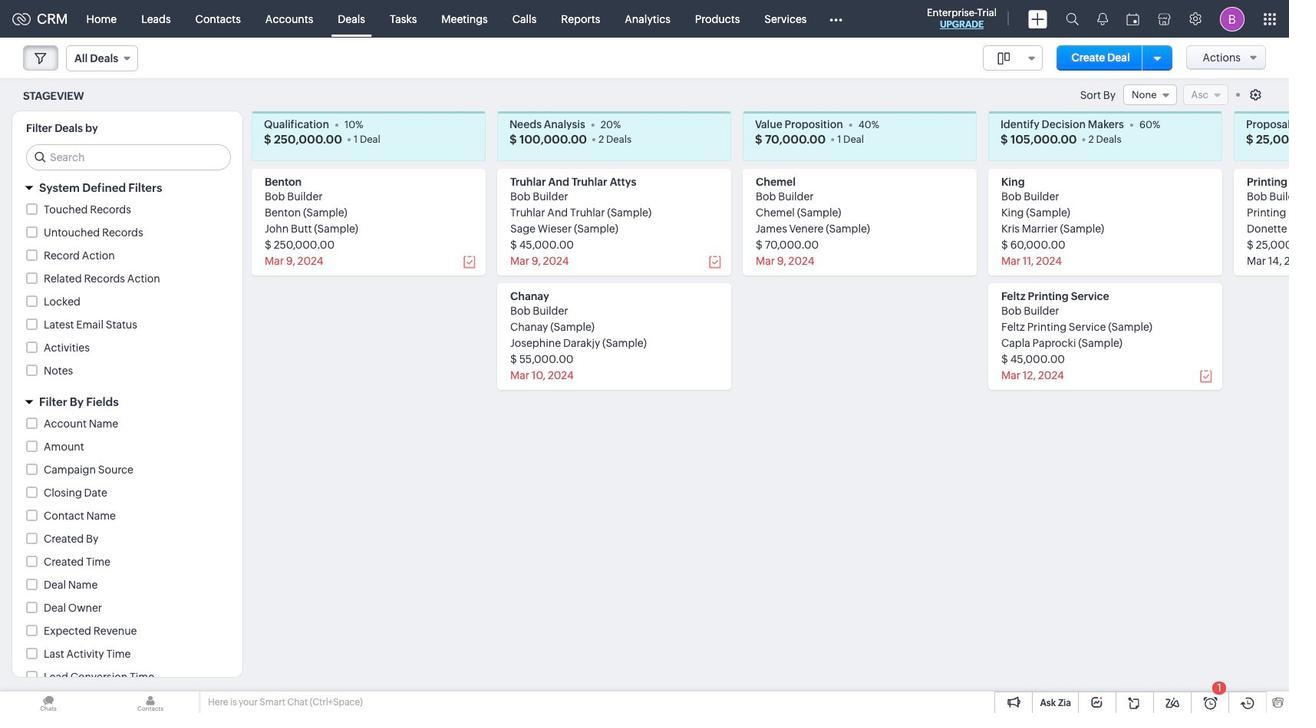 Task type: locate. For each thing, give the bounding box(es) containing it.
profile image
[[1221, 7, 1245, 31]]

None field
[[66, 45, 138, 71], [983, 45, 1043, 71], [1124, 84, 1177, 105], [66, 45, 138, 71], [1124, 84, 1177, 105]]

create menu image
[[1029, 10, 1048, 28]]

search element
[[1057, 0, 1089, 38]]

signals element
[[1089, 0, 1118, 38]]

size image
[[998, 51, 1010, 65]]

chats image
[[0, 692, 97, 713]]

profile element
[[1212, 0, 1255, 37]]

signals image
[[1098, 12, 1109, 25]]



Task type: describe. For each thing, give the bounding box(es) containing it.
search image
[[1066, 12, 1079, 25]]

Search text field
[[27, 145, 230, 170]]

create menu element
[[1020, 0, 1057, 37]]

contacts image
[[102, 692, 199, 713]]

none field the size
[[983, 45, 1043, 71]]

logo image
[[12, 13, 31, 25]]

Other Modules field
[[820, 7, 853, 31]]

calendar image
[[1127, 13, 1140, 25]]



Task type: vqa. For each thing, say whether or not it's contained in the screenshot.
Foller within the Field
no



